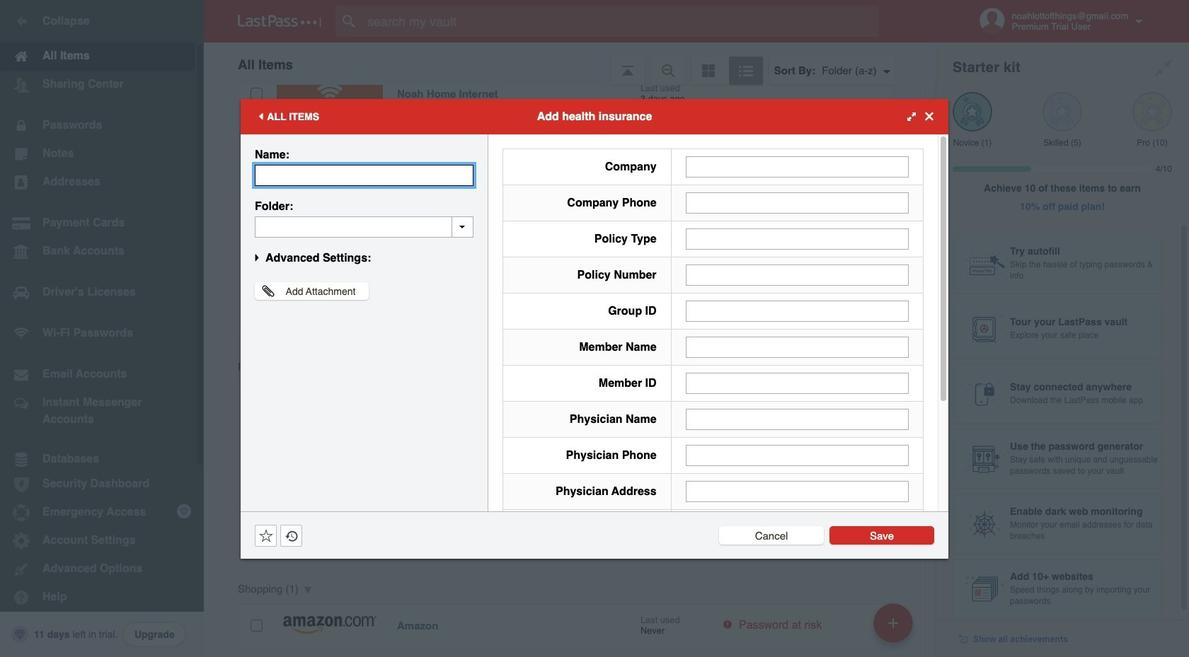 Task type: describe. For each thing, give the bounding box(es) containing it.
lastpass image
[[238, 15, 321, 28]]

Search search field
[[336, 6, 901, 37]]

new item navigation
[[869, 600, 922, 658]]



Task type: vqa. For each thing, say whether or not it's contained in the screenshot.
the New item element
no



Task type: locate. For each thing, give the bounding box(es) containing it.
new item image
[[889, 618, 898, 628]]

vault options navigation
[[204, 42, 936, 85]]

search my vault text field
[[336, 6, 901, 37]]

None text field
[[686, 192, 909, 213], [686, 228, 909, 250], [686, 301, 909, 322], [686, 373, 909, 394], [686, 445, 909, 466], [686, 481, 909, 502], [686, 192, 909, 213], [686, 228, 909, 250], [686, 301, 909, 322], [686, 373, 909, 394], [686, 445, 909, 466], [686, 481, 909, 502]]

main navigation navigation
[[0, 0, 204, 658]]

dialog
[[241, 99, 949, 649]]

None text field
[[686, 156, 909, 177], [255, 165, 474, 186], [255, 216, 474, 238], [686, 264, 909, 286], [686, 337, 909, 358], [686, 409, 909, 430], [686, 156, 909, 177], [255, 165, 474, 186], [255, 216, 474, 238], [686, 264, 909, 286], [686, 337, 909, 358], [686, 409, 909, 430]]



